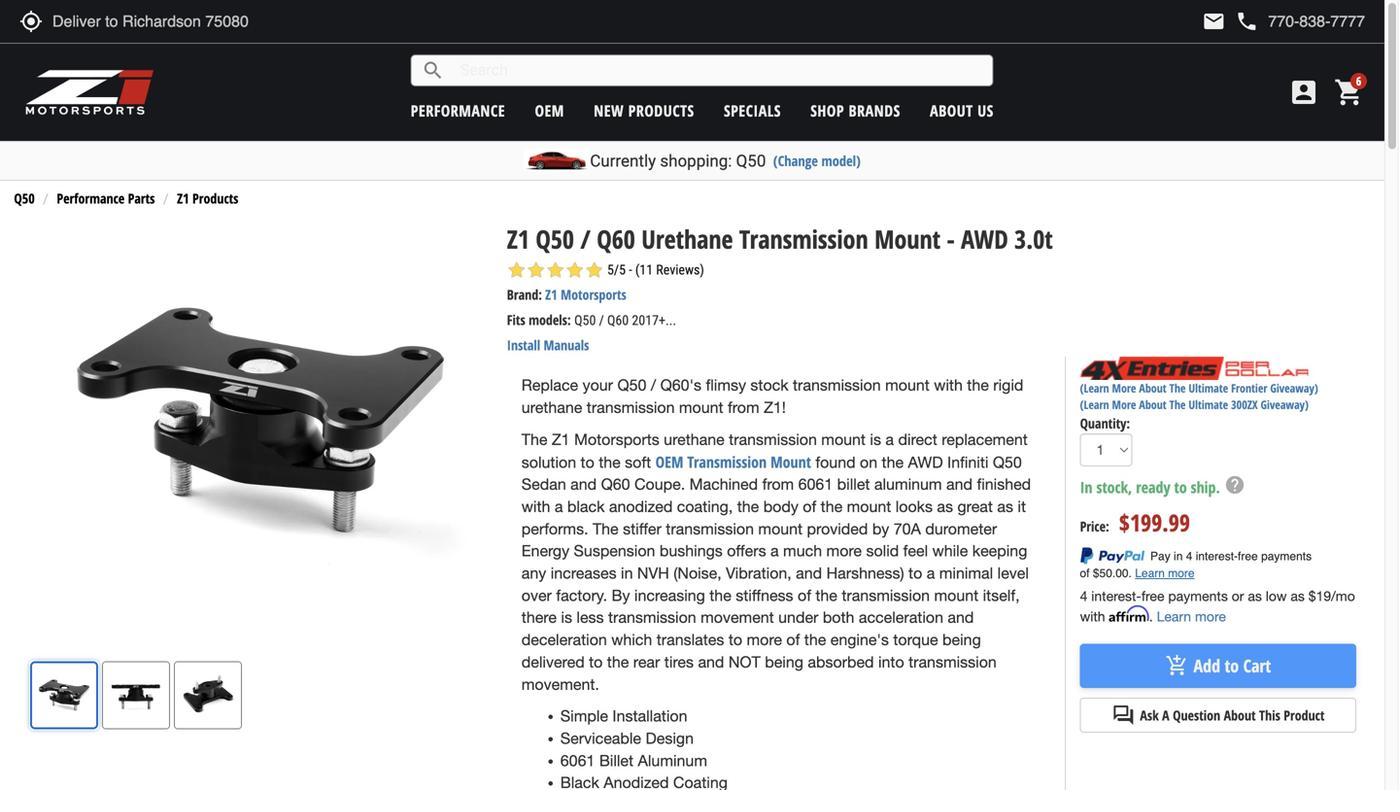 Task type: describe. For each thing, give the bounding box(es) containing it.
models:
[[529, 311, 571, 329]]

translates
[[657, 631, 725, 649]]

model)
[[822, 151, 861, 170]]

0 vertical spatial giveaway)
[[1271, 380, 1319, 396]]

looks
[[896, 498, 933, 516]]

(change model) link
[[774, 151, 861, 170]]

both
[[823, 609, 855, 627]]

offers
[[727, 542, 767, 560]]

itself,
[[983, 587, 1020, 605]]

on
[[860, 453, 878, 471]]

question_answer
[[1112, 704, 1136, 727]]

your
[[583, 376, 613, 394]]

factory.
[[556, 587, 608, 605]]

not
[[729, 653, 761, 671]]

2 more from the top
[[1113, 397, 1137, 413]]

a down feel
[[927, 564, 935, 582]]

urethane inside replace your q50 / q60's flimsy stock transmission mount with the rigid urethane transmission mount from z1!
[[522, 399, 583, 417]]

provided
[[807, 520, 868, 538]]

mount up by
[[847, 498, 892, 516]]

shop
[[811, 100, 845, 121]]

2 star from the left
[[527, 261, 546, 280]]

1 vertical spatial of
[[798, 587, 812, 605]]

$19
[[1309, 588, 1332, 604]]

rear
[[634, 653, 660, 671]]

harshness)
[[827, 564, 905, 582]]

price:
[[1081, 517, 1110, 535]]

awd inside z1 q50 / q60 urethane transmission mount - awd 3.0t star star star star star 5/5 - (11 reviews) brand: z1 motorsports fits models: q50 / q60 2017+... install manuals
[[962, 222, 1009, 256]]

parts
[[128, 189, 155, 208]]

2 vertical spatial of
[[787, 631, 800, 649]]

motorsports inside z1 q50 / q60 urethane transmission mount - awd 3.0t star star star star star 5/5 - (11 reviews) brand: z1 motorsports fits models: q50 / q60 2017+... install manuals
[[561, 285, 627, 304]]

energy
[[522, 542, 570, 560]]

and down minimal
[[948, 609, 974, 627]]

under
[[779, 609, 819, 627]]

5 star from the left
[[585, 261, 604, 280]]

oem transmission mount
[[656, 451, 812, 472]]

6061 inside simple installation serviceable design 6061 billet aluminum
[[561, 752, 595, 770]]

-
[[947, 222, 955, 256]]

from inside replace your q50 / q60's flimsy stock transmission mount with the rigid urethane transmission mount from z1!
[[728, 399, 760, 417]]

stiffer
[[623, 520, 662, 538]]

much
[[784, 542, 822, 560]]

the down which
[[607, 653, 629, 671]]

add_shopping_cart
[[1166, 654, 1189, 678]]

mount down minimal
[[935, 587, 979, 605]]

about inside question_answer ask a question about this product
[[1224, 706, 1256, 725]]

and down translates
[[698, 653, 725, 671]]

shopping_cart
[[1335, 77, 1366, 108]]

mount down body
[[759, 520, 803, 538]]

1 vertical spatial being
[[765, 653, 804, 671]]

motorsports inside the z1 motorsports urethane transmission mount is a direct replacement solution to the soft
[[575, 431, 660, 449]]

payments
[[1169, 588, 1229, 604]]

coating,
[[677, 498, 733, 516]]

1 vertical spatial transmission
[[688, 451, 767, 472]]

increasing
[[635, 587, 706, 605]]

1 vertical spatial q60
[[607, 313, 629, 329]]

billet
[[838, 475, 870, 493]]

quantity:
[[1081, 414, 1131, 432]]

install
[[507, 336, 541, 354]]

urethane inside the z1 motorsports urethane transmission mount is a direct replacement solution to the soft
[[664, 431, 725, 449]]

transmission down your
[[587, 399, 675, 417]]

z1 products link
[[177, 189, 239, 208]]

as right low
[[1291, 588, 1305, 604]]

transmission up acceleration
[[842, 587, 930, 605]]

the down under
[[805, 631, 827, 649]]

interest-
[[1092, 588, 1142, 604]]

question
[[1173, 706, 1221, 725]]

solid
[[867, 542, 899, 560]]

a up performs. at the bottom of the page
[[555, 498, 563, 516]]

performance
[[411, 100, 506, 121]]

black
[[568, 498, 605, 516]]

a
[[1163, 706, 1170, 725]]

the up both
[[816, 587, 838, 605]]

from inside found on the awd infiniti q50 sedan and q60 coupe. machined from 6061 billet aluminum and finished with a black anodized coating, the body of the mount looks as great as it performs. the stiffer transmission mount provided by 70a durometer energy suspension bushings offers a much more solid feel while keeping any increases in nvh (noise, vibration, and harshness) to a minimal level over factory. by increasing the stiffness of the transmission mount itself, there is less transmission movement under both acceleration and deceleration which translates to more of the engine's torque being delivered to the rear tires and not being absorbed into transmission movement.
[[763, 475, 794, 493]]

serviceable design
[[561, 730, 694, 748]]

my_location
[[19, 10, 43, 33]]

0 vertical spatial of
[[803, 498, 817, 516]]

and up black
[[571, 475, 597, 493]]

is inside found on the awd infiniti q50 sedan and q60 coupe. machined from 6061 billet aluminum and finished with a black anodized coating, the body of the mount looks as great as it performs. the stiffer transmission mount provided by 70a durometer energy suspension bushings offers a much more solid feel while keeping any increases in nvh (noise, vibration, and harshness) to a minimal level over factory. by increasing the stiffness of the transmission mount itself, there is less transmission movement under both acceleration and deceleration which translates to more of the engine's torque being delivered to the rear tires and not being absorbed into transmission movement.
[[561, 609, 572, 627]]

q50 inside replace your q50 / q60's flimsy stock transmission mount with the rigid urethane transmission mount from z1!
[[618, 376, 647, 394]]

cart
[[1244, 654, 1272, 678]]

to inside the z1 motorsports urethane transmission mount is a direct replacement solution to the soft
[[581, 453, 595, 471]]

in stock, ready to ship. help
[[1081, 474, 1246, 498]]

phone link
[[1236, 10, 1366, 33]]

replace
[[522, 376, 579, 394]]

simple
[[561, 707, 608, 725]]

oem for oem transmission mount
[[656, 451, 684, 472]]

the soft
[[599, 453, 651, 471]]

z1 motorsports link
[[545, 285, 627, 304]]

.
[[1150, 608, 1154, 624]]

specials link
[[724, 100, 781, 121]]

z1 left the products
[[177, 189, 189, 208]]

z1 up models: at the left of page
[[545, 285, 558, 304]]

less
[[577, 609, 604, 627]]

mail link
[[1203, 10, 1226, 33]]

and down much
[[796, 564, 823, 582]]

movement
[[701, 609, 774, 627]]

the up provided on the bottom right of the page
[[821, 498, 843, 516]]

great
[[958, 498, 993, 516]]

shopping_cart link
[[1330, 77, 1366, 108]]

4 interest-free payments or as low as $19
[[1081, 588, 1332, 604]]

the inside replace your q50 / q60's flimsy stock transmission mount with the rigid urethane transmission mount from z1!
[[967, 376, 989, 394]]

the down (learn more about the ultimate frontier giveaway) link
[[1170, 397, 1186, 413]]

transmission inside z1 q50 / q60 urethane transmission mount - awd 3.0t star star star star star 5/5 - (11 reviews) brand: z1 motorsports fits models: q50 / q60 2017+... install manuals
[[740, 222, 869, 256]]

keeping
[[973, 542, 1028, 560]]

(noise,
[[674, 564, 722, 582]]

account_box
[[1289, 77, 1320, 108]]

1 vertical spatial mount
[[771, 451, 812, 472]]

direct
[[899, 431, 938, 449]]

found
[[816, 453, 856, 471]]

vibration,
[[726, 564, 792, 582]]

is inside the z1 motorsports urethane transmission mount is a direct replacement solution to the soft
[[870, 431, 882, 449]]

solution
[[522, 453, 577, 471]]

ship.
[[1191, 477, 1221, 498]]

transmission down the coating,
[[666, 520, 754, 538]]

/ inside replace your q50 / q60's flimsy stock transmission mount with the rigid urethane transmission mount from z1!
[[651, 376, 656, 394]]

shop brands
[[811, 100, 901, 121]]

the inside found on the awd infiniti q50 sedan and q60 coupe. machined from 6061 billet aluminum and finished with a black anodized coating, the body of the mount looks as great as it performs. the stiffer transmission mount provided by 70a durometer energy suspension bushings offers a much more solid feel while keeping any increases in nvh (noise, vibration, and harshness) to a minimal level over factory. by increasing the stiffness of the transmission mount itself, there is less transmission movement under both acceleration and deceleration which translates to more of the engine's torque being delivered to the rear tires and not being absorbed into transmission movement.
[[593, 520, 619, 538]]

search
[[422, 59, 445, 82]]

4 star from the left
[[566, 261, 585, 280]]

transmission inside the z1 motorsports urethane transmission mount is a direct replacement solution to the soft
[[729, 431, 817, 449]]

about down (learn more about the ultimate frontier giveaway) link
[[1140, 397, 1167, 413]]

deceleration
[[522, 631, 607, 649]]

2 ultimate from the top
[[1189, 397, 1229, 413]]

1 more from the top
[[1113, 380, 1137, 396]]

2017+...
[[632, 313, 677, 329]]

to inside in stock, ready to ship. help
[[1175, 477, 1187, 498]]

absorbed
[[808, 653, 874, 671]]

the up (learn more about the ultimate 300zx giveaway) link
[[1170, 380, 1186, 396]]

q50 up brand:
[[536, 222, 574, 256]]

engine's
[[831, 631, 889, 649]]

as up durometer
[[937, 498, 954, 516]]

there
[[522, 609, 557, 627]]

currently
[[590, 151, 656, 171]]

products
[[193, 189, 239, 208]]



Task type: locate. For each thing, give the bounding box(es) containing it.
flimsy
[[706, 376, 747, 394]]

oem for oem 'link'
[[535, 100, 565, 121]]

to left ship.
[[1175, 477, 1187, 498]]

more
[[827, 542, 862, 560], [1196, 608, 1227, 624], [747, 631, 782, 649]]

stock
[[751, 376, 789, 394]]

this
[[1260, 706, 1281, 725]]

transmission right stock
[[793, 376, 881, 394]]

shopping:
[[660, 151, 732, 171]]

0 vertical spatial being
[[943, 631, 982, 649]]

q50 right your
[[618, 376, 647, 394]]

mount
[[875, 222, 941, 256], [771, 451, 812, 472]]

machined
[[690, 475, 758, 493]]

q60's
[[661, 376, 702, 394]]

mount up found
[[822, 431, 866, 449]]

$199.99
[[1120, 507, 1191, 538]]

urethane
[[642, 222, 733, 256]]

0 horizontal spatial 6061
[[561, 752, 595, 770]]

manuals
[[544, 336, 589, 354]]

being right not at the bottom right of the page
[[765, 653, 804, 671]]

about us
[[930, 100, 994, 121]]

level
[[998, 564, 1029, 582]]

0 vertical spatial (learn
[[1081, 380, 1110, 396]]

billet
[[600, 752, 634, 770]]

2 vertical spatial q60
[[601, 475, 630, 493]]

the up "solution" on the left bottom of page
[[522, 431, 548, 449]]

installation
[[613, 707, 688, 725]]

to right the add
[[1225, 654, 1240, 678]]

0 vertical spatial 6061
[[799, 475, 833, 493]]

q50 up finished
[[993, 453, 1022, 471]]

ultimate down (learn more about the ultimate frontier giveaway) link
[[1189, 397, 1229, 413]]

2 horizontal spatial more
[[1196, 608, 1227, 624]]

1 horizontal spatial being
[[943, 631, 982, 649]]

oem up coupe. on the bottom left
[[656, 451, 684, 472]]

the inside the z1 motorsports urethane transmission mount is a direct replacement solution to the soft
[[522, 431, 548, 449]]

durometer
[[926, 520, 998, 538]]

stock,
[[1097, 477, 1133, 498]]

q50 down z1 motorsports link
[[575, 313, 596, 329]]

0 vertical spatial /
[[581, 222, 591, 256]]

oem transmission mount link
[[656, 451, 812, 472]]

mount inside z1 q50 / q60 urethane transmission mount - awd 3.0t star star star star star 5/5 - (11 reviews) brand: z1 motorsports fits models: q50 / q60 2017+... install manuals
[[875, 222, 941, 256]]

1 vertical spatial motorsports
[[575, 431, 660, 449]]

more
[[1113, 380, 1137, 396], [1113, 397, 1137, 413]]

with down 4 at bottom right
[[1081, 608, 1106, 624]]

while
[[933, 542, 968, 560]]

mount left -
[[875, 222, 941, 256]]

replace your q50 / q60's flimsy stock transmission mount with the rigid urethane transmission mount from z1!
[[522, 376, 1024, 417]]

3.0t
[[1015, 222, 1053, 256]]

1 vertical spatial awd
[[908, 453, 943, 471]]

2 horizontal spatial with
[[1081, 608, 1106, 624]]

0 horizontal spatial /
[[581, 222, 591, 256]]

0 vertical spatial oem
[[535, 100, 565, 121]]

by
[[612, 587, 630, 605]]

the z1 motorsports urethane transmission mount is a direct replacement solution to the soft
[[522, 431, 1028, 471]]

mount down the q60's
[[679, 399, 724, 417]]

the right on
[[882, 453, 904, 471]]

z1 up "solution" on the left bottom of page
[[552, 431, 570, 449]]

oem left new at the top
[[535, 100, 565, 121]]

new
[[594, 100, 624, 121]]

q50 left performance
[[14, 189, 35, 208]]

with inside /mo with
[[1081, 608, 1106, 624]]

as left it
[[998, 498, 1014, 516]]

with inside replace your q50 / q60's flimsy stock transmission mount with the rigid urethane transmission mount from z1!
[[934, 376, 963, 394]]

transmission up machined
[[688, 451, 767, 472]]

/ down z1 motorsports link
[[599, 313, 604, 329]]

1 horizontal spatial more
[[827, 542, 862, 560]]

1 horizontal spatial with
[[934, 376, 963, 394]]

1 vertical spatial giveaway)
[[1261, 397, 1309, 413]]

about left us
[[930, 100, 974, 121]]

performance
[[57, 189, 125, 208]]

1 horizontal spatial urethane
[[664, 431, 725, 449]]

0 vertical spatial more
[[827, 542, 862, 560]]

1 (learn from the top
[[1081, 380, 1110, 396]]

more inside affirm . learn more
[[1196, 608, 1227, 624]]

1 vertical spatial from
[[763, 475, 794, 493]]

1 ultimate from the top
[[1189, 380, 1229, 396]]

mount left found
[[771, 451, 812, 472]]

1 vertical spatial is
[[561, 609, 572, 627]]

0 vertical spatial awd
[[962, 222, 1009, 256]]

giveaway)
[[1271, 380, 1319, 396], [1261, 397, 1309, 413]]

0 vertical spatial transmission
[[740, 222, 869, 256]]

the up movement
[[710, 587, 732, 605]]

in
[[1081, 477, 1093, 498]]

6061 left billet
[[561, 752, 595, 770]]

1 vertical spatial urethane
[[664, 431, 725, 449]]

acceleration
[[859, 609, 944, 627]]

shop brands link
[[811, 100, 901, 121]]

1 vertical spatial more
[[1113, 397, 1137, 413]]

6061 inside found on the awd infiniti q50 sedan and q60 coupe. machined from 6061 billet aluminum and finished with a black anodized coating, the body of the mount looks as great as it performs. the stiffer transmission mount provided by 70a durometer energy suspension bushings offers a much more solid feel while keeping any increases in nvh (noise, vibration, and harshness) to a minimal level over factory. by increasing the stiffness of the transmission mount itself, there is less transmission movement under both acceleration and deceleration which translates to more of the engine's torque being delivered to the rear tires and not being absorbed into transmission movement.
[[799, 475, 833, 493]]

to down feel
[[909, 564, 923, 582]]

0 vertical spatial more
[[1113, 380, 1137, 396]]

add
[[1194, 654, 1221, 678]]

account_box link
[[1284, 77, 1325, 108]]

0 horizontal spatial with
[[522, 498, 551, 516]]

1 vertical spatial oem
[[656, 451, 684, 472]]

/ left the q60's
[[651, 376, 656, 394]]

a up vibration,
[[771, 542, 779, 560]]

transmission down the z1!
[[729, 431, 817, 449]]

z1 motorsports logo image
[[24, 68, 155, 117]]

q50 inside found on the awd infiniti q50 sedan and q60 coupe. machined from 6061 billet aluminum and finished with a black anodized coating, the body of the mount looks as great as it performs. the stiffer transmission mount provided by 70a durometer energy suspension bushings offers a much more solid feel while keeping any increases in nvh (noise, vibration, and harshness) to a minimal level over factory. by increasing the stiffness of the transmission mount itself, there is less transmission movement under both acceleration and deceleration which translates to more of the engine's torque being delivered to the rear tires and not being absorbed into transmission movement.
[[993, 453, 1022, 471]]

torque
[[894, 631, 939, 649]]

6061
[[799, 475, 833, 493], [561, 752, 595, 770]]

0 vertical spatial q60
[[597, 222, 636, 256]]

mail phone
[[1203, 10, 1259, 33]]

1 star from the left
[[507, 261, 527, 280]]

feel
[[904, 542, 928, 560]]

over
[[522, 587, 552, 605]]

star
[[507, 261, 527, 280], [527, 261, 546, 280], [546, 261, 566, 280], [566, 261, 585, 280], [585, 261, 604, 280]]

2 (learn from the top
[[1081, 397, 1110, 413]]

the left body
[[738, 498, 759, 516]]

help
[[1225, 474, 1246, 496]]

q60 inside found on the awd infiniti q50 sedan and q60 coupe. machined from 6061 billet aluminum and finished with a black anodized coating, the body of the mount looks as great as it performs. the stiffer transmission mount provided by 70a durometer energy suspension bushings offers a much more solid feel while keeping any increases in nvh (noise, vibration, and harshness) to a minimal level over factory. by increasing the stiffness of the transmission mount itself, there is less transmission movement under both acceleration and deceleration which translates to more of the engine's torque being delivered to the rear tires and not being absorbed into transmission movement.
[[601, 475, 630, 493]]

the left the rigid
[[967, 376, 989, 394]]

urethane
[[522, 399, 583, 417], [664, 431, 725, 449]]

0 horizontal spatial oem
[[535, 100, 565, 121]]

transmission
[[793, 376, 881, 394], [587, 399, 675, 417], [729, 431, 817, 449], [666, 520, 754, 538], [842, 587, 930, 605], [608, 609, 697, 627], [909, 653, 997, 671]]

0 horizontal spatial mount
[[771, 451, 812, 472]]

delivered
[[522, 653, 585, 671]]

giveaway) down frontier
[[1261, 397, 1309, 413]]

0 horizontal spatial from
[[728, 399, 760, 417]]

which
[[612, 631, 653, 649]]

0 vertical spatial ultimate
[[1189, 380, 1229, 396]]

transmission down torque
[[909, 653, 997, 671]]

is up deceleration
[[561, 609, 572, 627]]

1 horizontal spatial awd
[[962, 222, 1009, 256]]

more up not at the bottom right of the page
[[747, 631, 782, 649]]

0 horizontal spatial awd
[[908, 453, 943, 471]]

z1 inside the z1 motorsports urethane transmission mount is a direct replacement solution to the soft
[[552, 431, 570, 449]]

q50 left (change
[[736, 151, 766, 171]]

0 vertical spatial with
[[934, 376, 963, 394]]

/ up z1 motorsports link
[[581, 222, 591, 256]]

of right body
[[803, 498, 817, 516]]

awd inside found on the awd infiniti q50 sedan and q60 coupe. machined from 6061 billet aluminum and finished with a black anodized coating, the body of the mount looks as great as it performs. the stiffer transmission mount provided by 70a durometer energy suspension bushings offers a much more solid feel while keeping any increases in nvh (noise, vibration, and harshness) to a minimal level over factory. by increasing the stiffness of the transmission mount itself, there is less transmission movement under both acceleration and deceleration which translates to more of the engine's torque being delivered to the rear tires and not being absorbed into transmission movement.
[[908, 453, 943, 471]]

is up on
[[870, 431, 882, 449]]

2 vertical spatial with
[[1081, 608, 1106, 624]]

oem
[[535, 100, 565, 121], [656, 451, 684, 472]]

0 vertical spatial is
[[870, 431, 882, 449]]

any
[[522, 564, 547, 582]]

1 horizontal spatial mount
[[875, 222, 941, 256]]

a inside the z1 motorsports urethane transmission mount is a direct replacement solution to the soft
[[886, 431, 894, 449]]

more down 4 interest-free payments or as low as $19
[[1196, 608, 1227, 624]]

awd down direct
[[908, 453, 943, 471]]

0 vertical spatial mount
[[875, 222, 941, 256]]

the up suspension
[[593, 520, 619, 538]]

1 horizontal spatial is
[[870, 431, 882, 449]]

1 horizontal spatial 6061
[[799, 475, 833, 493]]

with inside found on the awd infiniti q50 sedan and q60 coupe. machined from 6061 billet aluminum and finished with a black anodized coating, the body of the mount looks as great as it performs. the stiffer transmission mount provided by 70a durometer energy suspension bushings offers a much more solid feel while keeping any increases in nvh (noise, vibration, and harshness) to a minimal level over factory. by increasing the stiffness of the transmission mount itself, there is less transmission movement under both acceleration and deceleration which translates to more of the engine's torque being delivered to the rear tires and not being absorbed into transmission movement.
[[522, 498, 551, 516]]

performs.
[[522, 520, 589, 538]]

3 star from the left
[[546, 261, 566, 280]]

us
[[978, 100, 994, 121]]

with down sedan
[[522, 498, 551, 516]]

and down infiniti at the bottom right
[[947, 475, 973, 493]]

frontier
[[1232, 380, 1268, 396]]

5/5 -
[[608, 262, 633, 278]]

6061 down found
[[799, 475, 833, 493]]

1 vertical spatial /
[[599, 313, 604, 329]]

q60 left 2017+...
[[607, 313, 629, 329]]

to down deceleration
[[589, 653, 603, 671]]

1 vertical spatial (learn
[[1081, 397, 1110, 413]]

urethane down replace
[[522, 399, 583, 417]]

mount inside the z1 motorsports urethane transmission mount is a direct replacement solution to the soft
[[822, 431, 866, 449]]

(learn more about the ultimate 300zx giveaway) link
[[1081, 397, 1309, 413]]

about left this
[[1224, 706, 1256, 725]]

a left direct
[[886, 431, 894, 449]]

more down provided on the bottom right of the page
[[827, 542, 862, 560]]

of up under
[[798, 587, 812, 605]]

1 horizontal spatial /
[[599, 313, 604, 329]]

and
[[571, 475, 597, 493], [947, 475, 973, 493], [796, 564, 823, 582], [948, 609, 974, 627], [698, 653, 725, 671]]

as
[[937, 498, 954, 516], [998, 498, 1014, 516], [1248, 588, 1263, 604], [1291, 588, 1305, 604]]

sedan
[[522, 475, 566, 493]]

by
[[873, 520, 890, 538]]

rigid
[[994, 376, 1024, 394]]

of down under
[[787, 631, 800, 649]]

z1 up brand:
[[507, 222, 530, 256]]

brand:
[[507, 285, 542, 304]]

oem link
[[535, 100, 565, 121]]

price: $199.99
[[1081, 507, 1191, 538]]

q50
[[736, 151, 766, 171], [14, 189, 35, 208], [536, 222, 574, 256], [575, 313, 596, 329], [618, 376, 647, 394], [993, 453, 1022, 471]]

being right torque
[[943, 631, 982, 649]]

increases
[[551, 564, 617, 582]]

about up (learn more about the ultimate 300zx giveaway) link
[[1140, 380, 1167, 396]]

1 vertical spatial with
[[522, 498, 551, 516]]

0 horizontal spatial urethane
[[522, 399, 583, 417]]

urethane up oem transmission mount link
[[664, 431, 725, 449]]

about us link
[[930, 100, 994, 121]]

tires
[[665, 653, 694, 671]]

2 horizontal spatial /
[[651, 376, 656, 394]]

1 vertical spatial 6061
[[561, 752, 595, 770]]

0 horizontal spatial more
[[747, 631, 782, 649]]

motorsports up "the soft"
[[575, 431, 660, 449]]

ultimate up (learn more about the ultimate 300zx giveaway) link
[[1189, 380, 1229, 396]]

0 vertical spatial urethane
[[522, 399, 583, 417]]

infiniti
[[948, 453, 989, 471]]

transmission down (change
[[740, 222, 869, 256]]

mail
[[1203, 10, 1226, 33]]

Search search field
[[445, 55, 993, 85]]

transmission down increasing
[[608, 609, 697, 627]]

with left the rigid
[[934, 376, 963, 394]]

0 horizontal spatial is
[[561, 609, 572, 627]]

mount up direct
[[886, 376, 930, 394]]

1 vertical spatial ultimate
[[1189, 397, 1229, 413]]

free
[[1142, 588, 1165, 604]]

from up body
[[763, 475, 794, 493]]

2 vertical spatial more
[[747, 631, 782, 649]]

to down movement
[[729, 631, 743, 649]]

q60 up 5/5 -
[[597, 222, 636, 256]]

z1 q50 / q60 urethane transmission mount - awd 3.0t star star star star star 5/5 - (11 reviews) brand: z1 motorsports fits models: q50 / q60 2017+... install manuals
[[507, 222, 1053, 354]]

1 horizontal spatial from
[[763, 475, 794, 493]]

product
[[1284, 706, 1325, 725]]

0 horizontal spatial being
[[765, 653, 804, 671]]

awd right -
[[962, 222, 1009, 256]]

2 vertical spatial /
[[651, 376, 656, 394]]

to left "the soft"
[[581, 453, 595, 471]]

performance parts link
[[57, 189, 155, 208]]

ready
[[1137, 477, 1171, 498]]

coupe.
[[635, 475, 685, 493]]

giveaway) right frontier
[[1271, 380, 1319, 396]]

0 vertical spatial from
[[728, 399, 760, 417]]

as right or
[[1248, 588, 1263, 604]]

from down flimsy at the top right of the page
[[728, 399, 760, 417]]

1 horizontal spatial oem
[[656, 451, 684, 472]]

motorsports down 5/5 -
[[561, 285, 627, 304]]

q60 down "the soft"
[[601, 475, 630, 493]]

learn more link
[[1157, 608, 1227, 624]]

(change
[[774, 151, 818, 170]]

suspension
[[574, 542, 656, 560]]

1 vertical spatial more
[[1196, 608, 1227, 624]]

0 vertical spatial motorsports
[[561, 285, 627, 304]]



Task type: vqa. For each thing, say whether or not it's contained in the screenshot.
urethane to the top
yes



